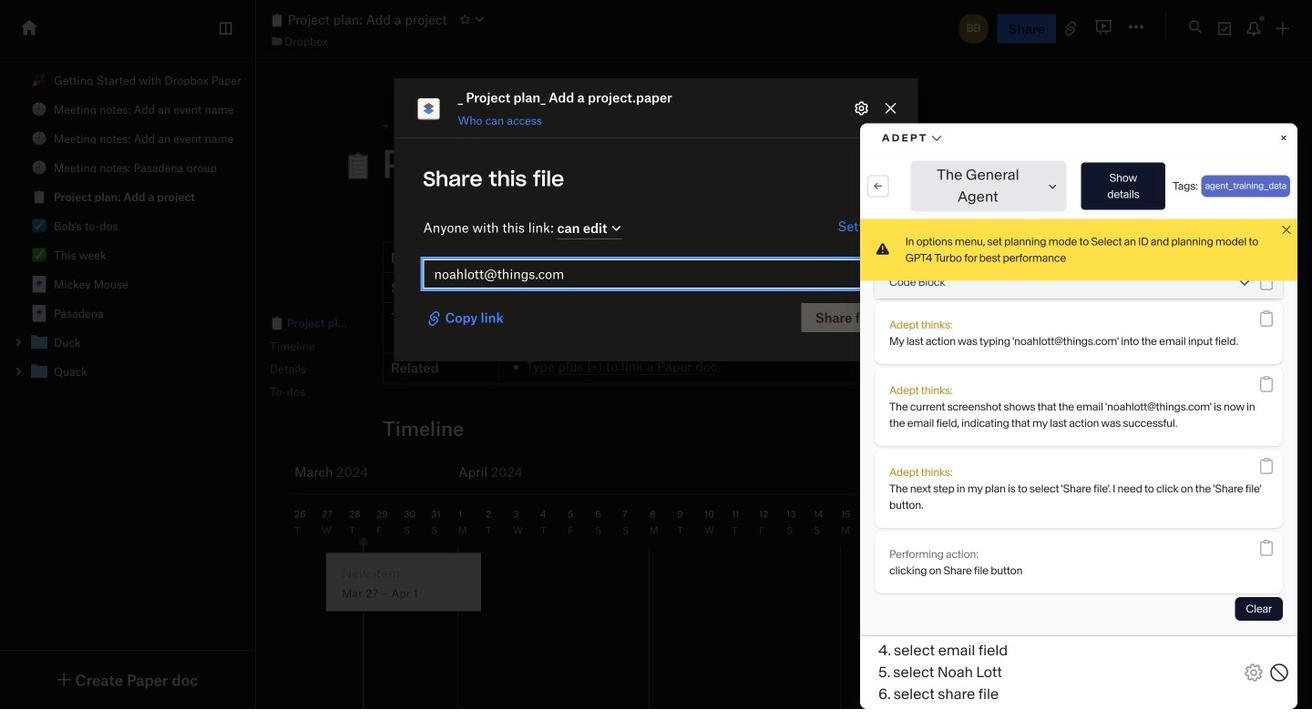 Task type: locate. For each thing, give the bounding box(es) containing it.
0 vertical spatial template content image
[[28, 273, 50, 295]]

clipboard image inside / contents list
[[32, 190, 46, 204]]

template content image
[[28, 273, 50, 295], [28, 303, 50, 324]]

0 vertical spatial nine o'clock image
[[32, 102, 46, 117]]

nine o'clock image down nine o'clock icon
[[32, 160, 46, 175]]

navigation
[[251, 293, 428, 423]]

clipboard image
[[270, 13, 284, 27], [32, 190, 46, 204], [270, 316, 284, 331]]

heading
[[344, 140, 1030, 187]]

1 vertical spatial clipboard image
[[32, 190, 46, 204]]

1 vertical spatial template content image
[[28, 303, 50, 324]]

1 vertical spatial nine o'clock image
[[32, 160, 46, 175]]

nine o'clock image down the party popper icon
[[32, 102, 46, 117]]

list item
[[0, 328, 255, 357], [0, 357, 255, 386]]

nine o'clock image
[[32, 102, 46, 117], [32, 160, 46, 175]]

overlay image
[[1241, 539, 1263, 561]]

None text field
[[586, 264, 878, 284]]

dialog
[[394, 78, 918, 491]]

check box with check image
[[32, 219, 46, 233]]

1 nine o'clock image from the top
[[32, 102, 46, 117]]



Task type: vqa. For each thing, say whether or not it's contained in the screenshot.
LIST ITEM
yes



Task type: describe. For each thing, give the bounding box(es) containing it.
party popper image
[[32, 73, 46, 87]]

2 vertical spatial clipboard image
[[270, 316, 284, 331]]

close image
[[1241, 539, 1263, 561]]

/ contents list
[[0, 66, 255, 386]]

nine o'clock image
[[32, 131, 46, 146]]

1 template content image from the top
[[28, 273, 50, 295]]

0 vertical spatial clipboard image
[[270, 13, 284, 27]]

2 template content image from the top
[[28, 303, 50, 324]]

check mark button image
[[32, 248, 46, 262]]

1 list item from the top
[[0, 328, 255, 357]]

Add a note text field
[[423, 296, 889, 368]]

2 list item from the top
[[0, 357, 255, 386]]

2 nine o'clock image from the top
[[32, 160, 46, 175]]



